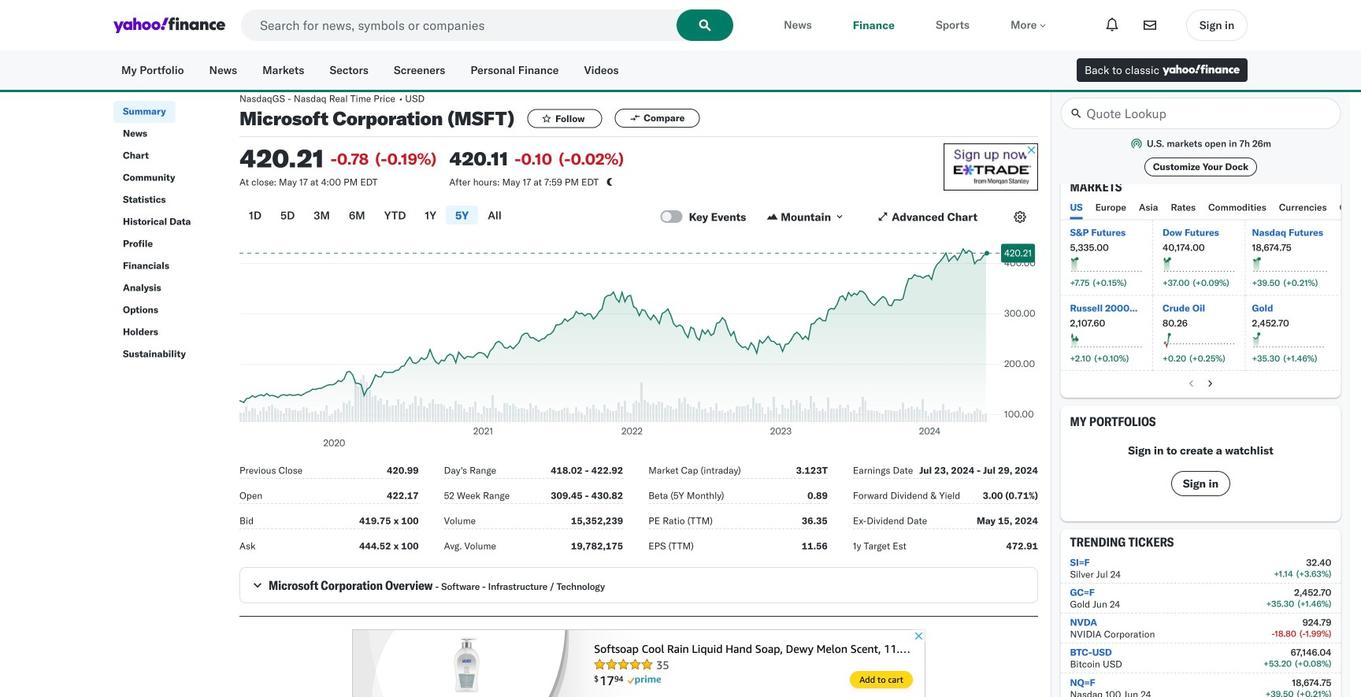 Task type: describe. For each thing, give the bounding box(es) containing it.
0 vertical spatial advertisement element
[[944, 143, 1038, 191]]

1 horizontal spatial tab list
[[1070, 201, 1361, 219]]

none search field quote lookup
[[1061, 98, 1341, 129]]

check your mail image
[[1144, 19, 1156, 32]]

0 horizontal spatial tab list
[[239, 203, 661, 229]]

prev image
[[1185, 377, 1198, 390]]

Quote Lookup text field
[[1061, 98, 1341, 129]]

search image
[[699, 19, 711, 32]]



Task type: locate. For each thing, give the bounding box(es) containing it.
None checkbox
[[661, 210, 683, 223]]

tab list
[[1070, 201, 1361, 219], [239, 203, 661, 229]]

msft navigation menubar menu bar
[[113, 101, 239, 366]]

1 horizontal spatial advertisement element
[[944, 143, 1038, 191]]

advertisement element
[[944, 143, 1038, 191], [352, 629, 926, 697]]

1 vertical spatial advertisement element
[[352, 629, 926, 697]]

None search field
[[241, 9, 734, 41], [1061, 98, 1341, 129], [241, 9, 734, 41]]

0 horizontal spatial advertisement element
[[352, 629, 926, 697]]

toolbar
[[1098, 9, 1248, 41]]

Search for news, symbols or companies text field
[[241, 9, 734, 41]]



Task type: vqa. For each thing, say whether or not it's contained in the screenshot.
the leftmost Tab List
yes



